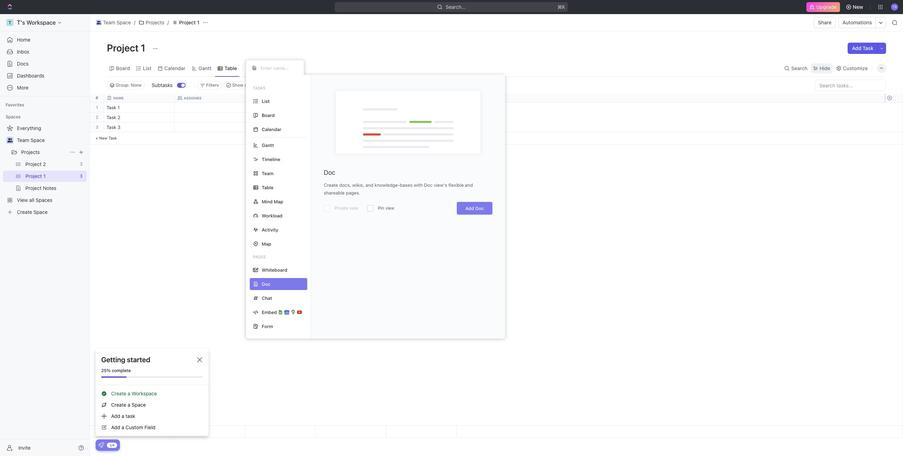 Task type: describe. For each thing, give the bounding box(es) containing it.
create docs, wikis, and knowledge-bases with doc view's flexible and shareable pages.
[[324, 183, 473, 196]]

pages
[[253, 255, 266, 259]]

1 horizontal spatial team space link
[[94, 18, 133, 27]]

add for add doc
[[466, 206, 474, 211]]

embed
[[262, 310, 277, 315]]

to for ‎task 2
[[250, 115, 255, 120]]

pin view
[[378, 206, 395, 211]]

upgrade link
[[807, 2, 841, 12]]

1 vertical spatial calendar
[[262, 127, 282, 132]]

a for space
[[128, 402, 130, 408]]

list link
[[142, 63, 152, 73]]

task
[[126, 414, 135, 420]]

0 horizontal spatial board
[[116, 65, 130, 71]]

create for create a workspace
[[111, 391, 126, 397]]

1 horizontal spatial board
[[262, 112, 275, 118]]

whiteboard
[[262, 267, 287, 273]]

hide
[[820, 65, 831, 71]]

1 2 3
[[96, 105, 98, 130]]

tasks
[[253, 86, 266, 90]]

docs
[[17, 61, 29, 67]]

new for new
[[853, 4, 864, 10]]

activity
[[262, 227, 278, 233]]

upgrade
[[817, 4, 837, 10]]

0 horizontal spatial doc
[[324, 169, 335, 177]]

private view
[[335, 206, 359, 211]]

a for workspace
[[128, 391, 130, 397]]

with
[[414, 183, 423, 188]]

1 horizontal spatial projects
[[146, 19, 164, 25]]

2 for ‎task
[[118, 115, 120, 120]]

home link
[[3, 34, 87, 46]]

doc inside "create docs, wikis, and knowledge-bases with doc view's flexible and shareable pages."
[[424, 183, 433, 188]]

task for new task
[[109, 136, 117, 140]]

set priority image for 1
[[385, 103, 396, 114]]

3 inside "press space to select this row." row
[[118, 125, 120, 130]]

2 horizontal spatial team
[[262, 171, 274, 176]]

add task
[[853, 45, 874, 51]]

1 horizontal spatial gantt
[[262, 142, 274, 148]]

wikis,
[[353, 183, 364, 188]]

dashboards
[[17, 73, 44, 79]]

25% complete
[[101, 369, 131, 374]]

favorites button
[[3, 101, 27, 109]]

chat
[[262, 296, 272, 301]]

set priority element for 2
[[385, 113, 396, 124]]

share
[[819, 19, 832, 25]]

view's
[[434, 183, 447, 188]]

press space to select this row. row containing task 3
[[104, 122, 457, 133]]

add for add task
[[853, 45, 862, 51]]

workload
[[262, 213, 283, 219]]

started
[[127, 356, 150, 364]]

0 horizontal spatial team space link
[[17, 135, 85, 146]]

create a space
[[111, 402, 146, 408]]

show
[[232, 83, 244, 88]]

customize
[[844, 65, 868, 71]]

do for task 3
[[256, 125, 262, 130]]

add a custom field
[[111, 425, 156, 431]]

a for custom
[[122, 425, 124, 431]]

add for add a task
[[111, 414, 120, 420]]

task inside "press space to select this row." row
[[107, 125, 116, 130]]

getting
[[101, 356, 125, 364]]

0 vertical spatial projects link
[[137, 18, 166, 27]]

‎task for ‎task 2
[[107, 115, 116, 120]]

0 horizontal spatial list
[[143, 65, 152, 71]]

project inside "link"
[[179, 19, 196, 25]]

form
[[262, 324, 273, 330]]

knowledge-
[[375, 183, 400, 188]]

complete
[[112, 369, 131, 374]]

1 and from the left
[[366, 183, 374, 188]]

0 vertical spatial team space
[[103, 19, 131, 25]]

search...
[[446, 4, 466, 10]]

press space to select this row. row containing 2
[[90, 113, 104, 122]]

automations button
[[840, 17, 876, 28]]

bases
[[400, 183, 413, 188]]

⌘k
[[558, 4, 566, 10]]

add for add a custom field
[[111, 425, 120, 431]]

view for private view
[[350, 206, 359, 211]]

search button
[[783, 63, 810, 73]]

1 / from the left
[[134, 19, 136, 25]]

2 and from the left
[[465, 183, 473, 188]]

projects inside tree
[[21, 149, 40, 155]]

row group containing ‎task 1
[[104, 103, 457, 145]]

grid containing ‎task 1
[[90, 94, 904, 438]]

closed
[[245, 83, 258, 88]]

1 inside "link"
[[197, 19, 199, 25]]

0 horizontal spatial gantt
[[199, 65, 212, 71]]

onboarding checklist button image
[[98, 443, 104, 449]]

pin
[[378, 206, 384, 211]]

show closed
[[232, 83, 258, 88]]



Task type: vqa. For each thing, say whether or not it's contained in the screenshot.
1 in 1 2 3
yes



Task type: locate. For each thing, give the bounding box(es) containing it.
1 to from the top
[[250, 115, 255, 120]]

onboarding checklist button element
[[98, 443, 104, 449]]

a
[[128, 391, 130, 397], [128, 402, 130, 408], [122, 414, 124, 420], [122, 425, 124, 431]]

1 horizontal spatial projects link
[[137, 18, 166, 27]]

tree
[[3, 123, 87, 218]]

0 vertical spatial to do
[[250, 115, 262, 120]]

1 horizontal spatial 3
[[118, 125, 120, 130]]

invite
[[18, 445, 31, 451]]

1 vertical spatial team
[[17, 137, 29, 143]]

0 horizontal spatial team space
[[17, 137, 45, 143]]

1 vertical spatial projects link
[[21, 147, 67, 158]]

0 vertical spatial create
[[324, 183, 338, 188]]

list up subtasks button at the top
[[143, 65, 152, 71]]

2 to do cell from the top
[[245, 122, 316, 132]]

0 vertical spatial ‎task
[[107, 105, 116, 110]]

mind
[[262, 199, 273, 205]]

2 vertical spatial team
[[262, 171, 274, 176]]

2 to do from the top
[[250, 125, 262, 130]]

1 vertical spatial doc
[[424, 183, 433, 188]]

create up shareable on the top of page
[[324, 183, 338, 188]]

private
[[335, 206, 348, 211]]

do for ‎task 2
[[256, 115, 262, 120]]

projects
[[146, 19, 164, 25], [21, 149, 40, 155]]

a up create a space
[[128, 391, 130, 397]]

new inside "grid"
[[99, 136, 107, 140]]

2 vertical spatial doc
[[476, 206, 484, 211]]

new button
[[844, 1, 868, 13]]

set priority image
[[385, 103, 396, 114], [385, 123, 396, 133]]

create
[[324, 183, 338, 188], [111, 391, 126, 397], [111, 402, 126, 408]]

project 1 inside "link"
[[179, 19, 199, 25]]

set priority image
[[385, 113, 396, 124]]

2 / from the left
[[168, 19, 169, 25]]

add
[[853, 45, 862, 51], [466, 206, 474, 211], [111, 414, 120, 420], [111, 425, 120, 431]]

team inside tree
[[17, 137, 29, 143]]

create for create a space
[[111, 402, 126, 408]]

inbox
[[17, 49, 29, 55]]

Search tasks... text field
[[816, 80, 886, 91]]

1 vertical spatial project
[[107, 42, 139, 54]]

subtasks
[[152, 82, 173, 88]]

favorites
[[6, 102, 24, 108]]

0 horizontal spatial project
[[107, 42, 139, 54]]

1 ‎task from the top
[[107, 105, 116, 110]]

/
[[134, 19, 136, 25], [168, 19, 169, 25]]

2
[[118, 115, 120, 120], [96, 115, 98, 120]]

to do for ‎task 2
[[250, 115, 262, 120]]

create a workspace
[[111, 391, 157, 397]]

doc
[[324, 169, 335, 177], [424, 183, 433, 188], [476, 206, 484, 211]]

add doc
[[466, 206, 484, 211]]

1 horizontal spatial space
[[117, 19, 131, 25]]

view
[[255, 65, 267, 71]]

1 horizontal spatial team
[[103, 19, 115, 25]]

press space to select this row. row containing 1
[[90, 103, 104, 113]]

1 vertical spatial list
[[262, 98, 270, 104]]

3 left task 3
[[96, 125, 98, 130]]

0 vertical spatial task
[[863, 45, 874, 51]]

press space to select this row. row containing ‎task 1
[[104, 103, 457, 114]]

2 up task 3
[[118, 115, 120, 120]]

row group containing 1 2 3
[[90, 103, 104, 145]]

and right wikis,
[[366, 183, 374, 188]]

0 vertical spatial project
[[179, 19, 196, 25]]

1 vertical spatial team space link
[[17, 135, 85, 146]]

1 set priority element from the top
[[385, 103, 396, 114]]

1/4
[[109, 444, 115, 448]]

user group image
[[7, 138, 13, 143]]

a for task
[[122, 414, 124, 420]]

create for create docs, wikis, and knowledge-bases with doc view's flexible and shareable pages.
[[324, 183, 338, 188]]

projects link inside tree
[[21, 147, 67, 158]]

create up create a space
[[111, 391, 126, 397]]

close image
[[197, 358, 202, 363]]

gantt up timeline at top left
[[262, 142, 274, 148]]

2 horizontal spatial doc
[[476, 206, 484, 211]]

list
[[143, 65, 152, 71], [262, 98, 270, 104]]

1 vertical spatial do
[[256, 125, 262, 130]]

to for task 3
[[250, 125, 255, 130]]

2 horizontal spatial space
[[132, 402, 146, 408]]

new down task 3
[[99, 136, 107, 140]]

1 vertical spatial ‎task
[[107, 115, 116, 120]]

user group image
[[97, 21, 101, 24]]

view button
[[246, 60, 269, 77]]

‎task
[[107, 105, 116, 110], [107, 115, 116, 120]]

task down task 3
[[109, 136, 117, 140]]

automations
[[843, 19, 873, 25]]

flexible
[[449, 183, 464, 188]]

field
[[145, 425, 156, 431]]

0 vertical spatial board
[[116, 65, 130, 71]]

1 vertical spatial task
[[107, 125, 116, 130]]

map down "activity"
[[262, 241, 271, 247]]

space right user group icon at the left of the page
[[117, 19, 131, 25]]

0 vertical spatial set priority image
[[385, 103, 396, 114]]

0 horizontal spatial 2
[[96, 115, 98, 120]]

task for add task
[[863, 45, 874, 51]]

a left 'task'
[[122, 414, 124, 420]]

to do for task 3
[[250, 125, 262, 130]]

add inside button
[[853, 45, 862, 51]]

gantt link
[[197, 63, 212, 73]]

project 1 link
[[170, 18, 201, 27]]

3 set priority element from the top
[[385, 123, 396, 133]]

space down create a workspace
[[132, 402, 146, 408]]

0 horizontal spatial map
[[262, 241, 271, 247]]

2 inside "press space to select this row." row
[[118, 115, 120, 120]]

set priority image for 3
[[385, 123, 396, 133]]

2 set priority image from the top
[[385, 123, 396, 133]]

0 horizontal spatial 3
[[96, 125, 98, 130]]

1 to do cell from the top
[[245, 113, 316, 122]]

1 set priority image from the top
[[385, 103, 396, 114]]

1 vertical spatial project 1
[[107, 42, 148, 54]]

and right flexible
[[465, 183, 473, 188]]

0 vertical spatial to
[[250, 115, 255, 120]]

map
[[274, 199, 283, 205], [262, 241, 271, 247]]

space inside sidebar navigation
[[31, 137, 45, 143]]

team space
[[103, 19, 131, 25], [17, 137, 45, 143]]

mind map
[[262, 199, 283, 205]]

0 vertical spatial space
[[117, 19, 131, 25]]

do up timeline at top left
[[256, 125, 262, 130]]

press space to select this row. row containing ‎task 2
[[104, 113, 457, 124]]

2 set priority element from the top
[[385, 113, 396, 124]]

0 vertical spatial to do cell
[[245, 113, 316, 122]]

0 vertical spatial team space link
[[94, 18, 133, 27]]

0 vertical spatial projects
[[146, 19, 164, 25]]

cell
[[175, 103, 245, 112], [245, 103, 316, 112], [316, 103, 387, 112], [175, 113, 245, 122], [316, 113, 387, 122], [175, 122, 245, 132], [316, 122, 387, 132]]

task inside button
[[863, 45, 874, 51]]

0 horizontal spatial projects link
[[21, 147, 67, 158]]

1 horizontal spatial view
[[386, 206, 395, 211]]

view
[[350, 206, 359, 211], [386, 206, 395, 211]]

search
[[792, 65, 808, 71]]

0 vertical spatial project 1
[[179, 19, 199, 25]]

1
[[197, 19, 199, 25], [141, 42, 146, 54], [118, 105, 120, 110], [96, 105, 98, 110]]

1 horizontal spatial project 1
[[179, 19, 199, 25]]

grid
[[90, 94, 904, 438]]

team space inside tree
[[17, 137, 45, 143]]

new inside button
[[853, 4, 864, 10]]

0 vertical spatial list
[[143, 65, 152, 71]]

2 vertical spatial task
[[109, 136, 117, 140]]

board down tasks at the top left
[[262, 112, 275, 118]]

view right 'pin' at the top of page
[[386, 206, 395, 211]]

row group
[[90, 103, 104, 145], [104, 103, 457, 145], [886, 103, 903, 145], [886, 426, 903, 438]]

0 vertical spatial team
[[103, 19, 115, 25]]

press space to select this row. row
[[90, 103, 104, 113], [104, 103, 457, 114], [90, 113, 104, 122], [104, 113, 457, 124], [90, 122, 104, 132], [104, 122, 457, 133], [104, 426, 457, 438]]

new
[[853, 4, 864, 10], [99, 136, 107, 140]]

hide button
[[812, 63, 833, 73]]

0 vertical spatial gantt
[[199, 65, 212, 71]]

custom
[[126, 425, 143, 431]]

1 vertical spatial space
[[31, 137, 45, 143]]

0 vertical spatial do
[[256, 115, 262, 120]]

0 vertical spatial new
[[853, 4, 864, 10]]

board left list link
[[116, 65, 130, 71]]

task down ‎task 2
[[107, 125, 116, 130]]

timeline
[[262, 157, 280, 162]]

view for pin view
[[386, 206, 395, 211]]

1 vertical spatial table
[[262, 185, 274, 190]]

do down tasks at the top left
[[256, 115, 262, 120]]

2 view from the left
[[386, 206, 395, 211]]

2 to from the top
[[250, 125, 255, 130]]

new task
[[99, 136, 117, 140]]

2 inside 1 2 3
[[96, 115, 98, 120]]

team right user group image
[[17, 137, 29, 143]]

1 vertical spatial map
[[262, 241, 271, 247]]

project
[[179, 19, 196, 25], [107, 42, 139, 54]]

1 vertical spatial new
[[99, 136, 107, 140]]

1 do from the top
[[256, 115, 262, 120]]

25%
[[101, 369, 111, 374]]

do
[[256, 115, 262, 120], [256, 125, 262, 130]]

set priority element
[[385, 103, 396, 114], [385, 113, 396, 124], [385, 123, 396, 133]]

board
[[116, 65, 130, 71], [262, 112, 275, 118]]

space right user group image
[[31, 137, 45, 143]]

0 horizontal spatial and
[[366, 183, 374, 188]]

2 for 1
[[96, 115, 98, 120]]

getting started
[[101, 356, 150, 364]]

docs,
[[340, 183, 351, 188]]

calendar up subtasks button at the top
[[165, 65, 186, 71]]

‎task up ‎task 2
[[107, 105, 116, 110]]

Enter name... field
[[260, 65, 298, 71]]

add task button
[[848, 43, 878, 54]]

pages.
[[346, 190, 361, 196]]

row
[[104, 94, 457, 103]]

1 to do from the top
[[250, 115, 262, 120]]

gantt left table link
[[199, 65, 212, 71]]

1 horizontal spatial table
[[262, 185, 274, 190]]

1 horizontal spatial doc
[[424, 183, 433, 188]]

customize button
[[834, 63, 871, 73]]

docs link
[[3, 58, 87, 70]]

create up add a task
[[111, 402, 126, 408]]

‎task for ‎task 1
[[107, 105, 116, 110]]

team right user group icon at the left of the page
[[103, 19, 115, 25]]

1 vertical spatial set priority image
[[385, 123, 396, 133]]

0 vertical spatial calendar
[[165, 65, 186, 71]]

view right private on the left top of the page
[[350, 206, 359, 211]]

2 vertical spatial create
[[111, 402, 126, 408]]

0 horizontal spatial projects
[[21, 149, 40, 155]]

new for new task
[[99, 136, 107, 140]]

3 down ‎task 2
[[118, 125, 120, 130]]

spaces
[[6, 114, 21, 120]]

1 vertical spatial to
[[250, 125, 255, 130]]

1 inside "press space to select this row." row
[[118, 105, 120, 110]]

2 do from the top
[[256, 125, 262, 130]]

a down add a task
[[122, 425, 124, 431]]

1 inside 1 2 3
[[96, 105, 98, 110]]

set priority element for 1
[[385, 103, 396, 114]]

1 horizontal spatial calendar
[[262, 127, 282, 132]]

0 horizontal spatial view
[[350, 206, 359, 211]]

1 horizontal spatial new
[[853, 4, 864, 10]]

press space to select this row. row containing 3
[[90, 122, 104, 132]]

board link
[[115, 63, 130, 73]]

dashboards link
[[3, 70, 87, 82]]

team down timeline at top left
[[262, 171, 274, 176]]

table link
[[223, 63, 237, 73]]

to do
[[250, 115, 262, 120], [250, 125, 262, 130]]

to do cell for task 3
[[245, 122, 316, 132]]

1 vertical spatial gantt
[[262, 142, 274, 148]]

‎task 1
[[107, 105, 120, 110]]

table up show
[[225, 65, 237, 71]]

task
[[863, 45, 874, 51], [107, 125, 116, 130], [109, 136, 117, 140]]

1 horizontal spatial map
[[274, 199, 283, 205]]

calendar
[[165, 65, 186, 71], [262, 127, 282, 132]]

team
[[103, 19, 115, 25], [17, 137, 29, 143], [262, 171, 274, 176]]

table up the "mind"
[[262, 185, 274, 190]]

1 vertical spatial board
[[262, 112, 275, 118]]

1 view from the left
[[350, 206, 359, 211]]

0 vertical spatial table
[[225, 65, 237, 71]]

1 vertical spatial team space
[[17, 137, 45, 143]]

gantt
[[199, 65, 212, 71], [262, 142, 274, 148]]

0 horizontal spatial team
[[17, 137, 29, 143]]

set priority element for 3
[[385, 123, 396, 133]]

2 vertical spatial space
[[132, 402, 146, 408]]

team space right user group icon at the left of the page
[[103, 19, 131, 25]]

shareable
[[324, 190, 345, 196]]

to do cell
[[245, 113, 316, 122], [245, 122, 316, 132]]

tree containing team space
[[3, 123, 87, 218]]

0 horizontal spatial table
[[225, 65, 237, 71]]

sidebar navigation
[[0, 14, 90, 457]]

1 horizontal spatial /
[[168, 19, 169, 25]]

inbox link
[[3, 46, 87, 58]]

team space right user group image
[[17, 137, 45, 143]]

‎task down ‎task 1
[[107, 115, 116, 120]]

0 vertical spatial map
[[274, 199, 283, 205]]

calendar up timeline at top left
[[262, 127, 282, 132]]

1 horizontal spatial team space
[[103, 19, 131, 25]]

list down tasks at the top left
[[262, 98, 270, 104]]

0 vertical spatial doc
[[324, 169, 335, 177]]

2 left ‎task 2
[[96, 115, 98, 120]]

map right the "mind"
[[274, 199, 283, 205]]

add a task
[[111, 414, 135, 420]]

subtasks button
[[149, 80, 177, 91]]

task 3
[[107, 125, 120, 130]]

0 horizontal spatial project 1
[[107, 42, 148, 54]]

0 horizontal spatial space
[[31, 137, 45, 143]]

home
[[17, 37, 30, 43]]

2 ‎task from the top
[[107, 115, 116, 120]]

1 horizontal spatial list
[[262, 98, 270, 104]]

0 horizontal spatial /
[[134, 19, 136, 25]]

1 vertical spatial to do cell
[[245, 122, 316, 132]]

calendar link
[[163, 63, 186, 73]]

1 horizontal spatial 2
[[118, 115, 120, 120]]

0 horizontal spatial new
[[99, 136, 107, 140]]

table
[[225, 65, 237, 71], [262, 185, 274, 190]]

0 horizontal spatial calendar
[[165, 65, 186, 71]]

1 vertical spatial projects
[[21, 149, 40, 155]]

a up 'task'
[[128, 402, 130, 408]]

projects link
[[137, 18, 166, 27], [21, 147, 67, 158]]

tree inside sidebar navigation
[[3, 123, 87, 218]]

1 vertical spatial to do
[[250, 125, 262, 130]]

show closed button
[[224, 81, 261, 90]]

view button
[[246, 63, 269, 73]]

workspace
[[132, 391, 157, 397]]

task up customize
[[863, 45, 874, 51]]

create inside "create docs, wikis, and knowledge-bases with doc view's flexible and shareable pages."
[[324, 183, 338, 188]]

1 horizontal spatial project
[[179, 19, 196, 25]]

3
[[118, 125, 120, 130], [96, 125, 98, 130]]

1 vertical spatial create
[[111, 391, 126, 397]]

to do cell for ‎task 2
[[245, 113, 316, 122]]

new up automations on the right top of page
[[853, 4, 864, 10]]

share button
[[814, 17, 836, 28]]

1 horizontal spatial and
[[465, 183, 473, 188]]

‎task 2
[[107, 115, 120, 120]]

#
[[96, 95, 98, 101]]



